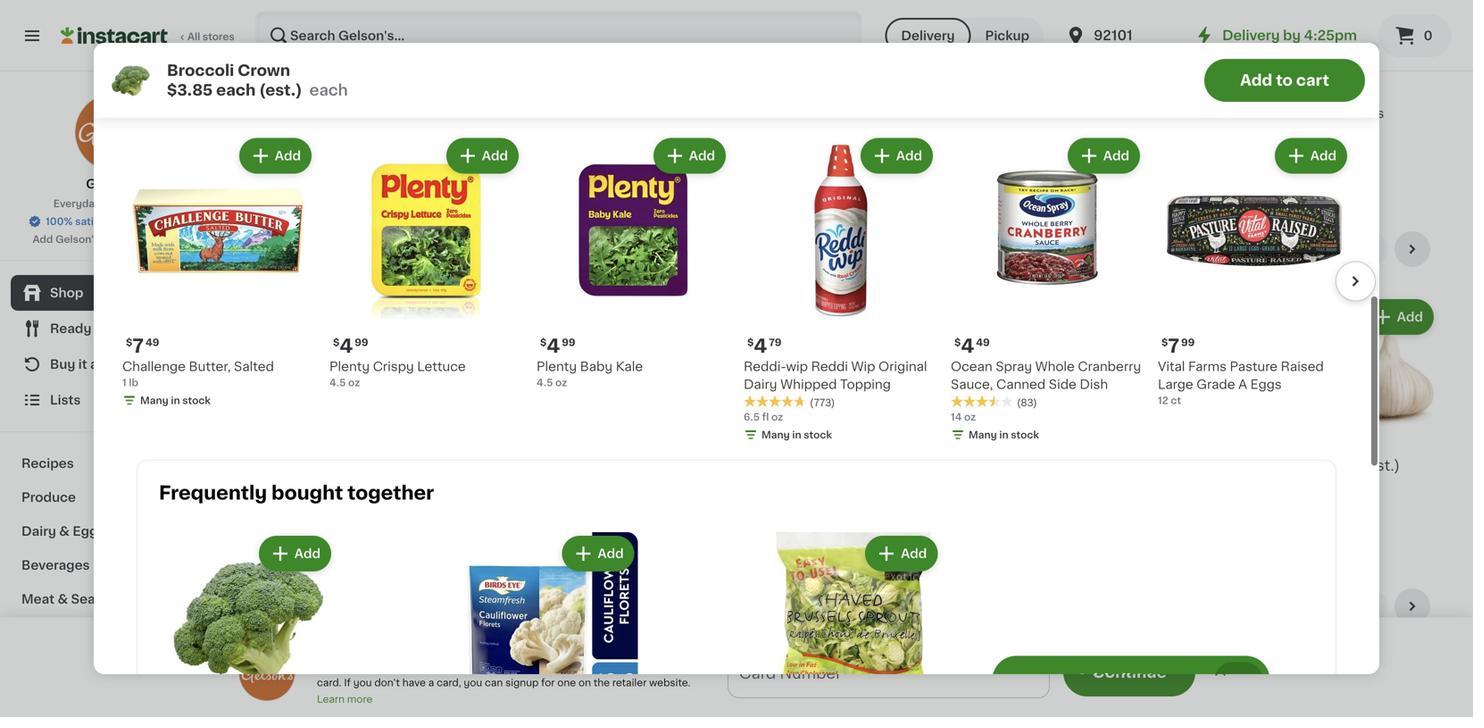 Task type: vqa. For each thing, say whether or not it's contained in the screenshot.
SEPHORA link
no



Task type: locate. For each thing, give the bounding box(es) containing it.
add inside add all 3 items button
[[1077, 672, 1109, 688]]

delivery for delivery
[[901, 29, 955, 42]]

many in stock down "kelley's kookies shortbread 6.5 oz"
[[1301, 160, 1371, 170]]

all inside button
[[1113, 672, 1131, 688]]

about
[[1283, 515, 1313, 525]]

0 horizontal spatial to
[[148, 234, 159, 244]]

3 left 85
[[616, 460, 629, 479]]

snacks & candy
[[21, 627, 127, 639]]

/
[[297, 501, 301, 511]]

save
[[317, 642, 349, 654]]

ct right the 12
[[1171, 396, 1181, 405]]

to right $10.00
[[947, 677, 963, 692]]

on inside save with your gelson's rewards card! please enter the account information associated with your gelson's rewards card. if you don't have a card, you can signup for one on the retailer website. learn more
[[579, 678, 591, 688]]

1 for $ 1 64 each (est.)
[[447, 460, 455, 479]]

2 $ 8 49 from the left
[[1286, 84, 1321, 102]]

1 horizontal spatial 6.5
[[1114, 142, 1130, 152]]

1 horizontal spatial snacks
[[268, 597, 340, 616]]

continue button
[[1064, 648, 1196, 696]]

each inside $ 1 64 each (est.)
[[478, 459, 513, 473]]

1 plenty from the left
[[330, 360, 370, 373]]

stock down $1.24 each (estimated) element
[[1343, 533, 1371, 543]]

$3.85
[[167, 83, 213, 98]]

Card Number text field
[[729, 648, 1049, 697]]

produce link
[[11, 480, 217, 514]]

0 horizontal spatial all
[[1113, 672, 1131, 688]]

gelson's up everyday store prices link
[[86, 178, 142, 190]]

50 inside $ 2 50
[[1138, 461, 1151, 471]]

save with your gelson's rewards card! please enter the account information associated with your gelson's rewards card. if you don't have a card, you can signup for one on the retailer website. learn more
[[317, 642, 694, 704]]

shortbread for kelley's kookies chocolate dipped macadamia shortbread 7 oz
[[344, 143, 415, 155]]

cart
[[1297, 73, 1330, 88]]

0 horizontal spatial ct
[[960, 37, 970, 46]]

2 horizontal spatial 8
[[1293, 84, 1306, 102]]

2 horizontal spatial rewards
[[652, 661, 694, 671]]

1 vertical spatial the
[[594, 678, 610, 688]]

0 vertical spatial gelson's logo image
[[75, 93, 153, 171]]

all stores link
[[61, 11, 236, 61]]

0 horizontal spatial $ 4 99
[[333, 337, 368, 355]]

4
[[340, 337, 353, 355], [547, 337, 560, 355], [754, 337, 767, 355], [961, 337, 974, 355], [785, 460, 799, 479]]

original
[[879, 360, 927, 373]]

5 kelley's from the left
[[1283, 107, 1331, 120]]

14
[[951, 412, 962, 422]]

$ 4 99 for plenty crispy lettuce
[[333, 337, 368, 355]]

(est.) for $ 3 85 each (est.)
[[690, 459, 728, 473]]

49 inside $ 4 49
[[976, 338, 990, 347]]

1 horizontal spatial 7
[[268, 160, 274, 170]]

7 up vital
[[1168, 337, 1180, 355]]

broccoli
[[167, 63, 234, 78]]

kookies for kelley's kookies chocolate dipped macadamia shortbread 7 oz
[[320, 107, 370, 120]]

(est.) inside $ 1 64 each (est.)
[[517, 459, 555, 473]]

1 horizontal spatial 3
[[778, 677, 788, 692]]

gelson's logo image left card.
[[238, 644, 296, 701]]

your up get in the left bottom of the page
[[582, 661, 604, 671]]

lb inside challenge butter, salted 1 lb
[[129, 378, 138, 388]]

2 horizontal spatial to
[[1276, 73, 1293, 88]]

0 horizontal spatial plenty
[[330, 360, 370, 373]]

4 up plenty crispy lettuce 4.5 oz
[[340, 337, 353, 355]]

instacart logo image
[[61, 25, 168, 46]]

again
[[90, 358, 126, 371]]

1 horizontal spatial dairy
[[744, 378, 777, 391]]

0 horizontal spatial 6.5
[[744, 412, 760, 422]]

(est.) right 85
[[690, 459, 728, 473]]

50 for 2
[[1138, 461, 1151, 471]]

2 dipped from the left
[[844, 125, 890, 138]]

dairy down produce
[[21, 525, 56, 538]]

1 vertical spatial snacks
[[21, 627, 68, 639]]

ct left pickup "button"
[[960, 37, 970, 46]]

macadamia for kelley's kookies chocolate dipped macadamia shortbread
[[775, 143, 848, 155]]

0 horizontal spatial gelson's logo image
[[75, 93, 153, 171]]

$3.85 each (estimated) element
[[606, 458, 761, 481]]

kelley's inside "kelley's kookies shortbread 6.5 oz"
[[1283, 107, 1331, 120]]

each right the 64 at the left bottom of page
[[478, 459, 513, 473]]

oz inside kelley's kookies chocolate dipped macadamia shortbread 7 oz
[[276, 160, 288, 170]]

kookies inside kelley's kookies macadamia chocolate chip 5.5 oz
[[489, 107, 539, 120]]

gelson's logo image
[[75, 93, 153, 171], [238, 644, 296, 701]]

0 vertical spatial your
[[383, 642, 414, 654]]

crown
[[238, 63, 290, 78]]

large
[[1158, 378, 1194, 391]]

eggs down 'pasture'
[[1251, 378, 1282, 391]]

item carousel region containing fresh vegetables
[[268, 231, 1438, 574]]

side
[[1049, 378, 1077, 391]]

all left items
[[1113, 672, 1131, 688]]

$ 8 49
[[271, 84, 307, 102], [1286, 84, 1321, 102]]

shortbread for kelley's kookies chocolate dipped macadamia shortbread
[[851, 143, 922, 155]]

kookies inside kelley's kookies chocolate dipped macadamia shortbread
[[827, 107, 877, 120]]

0 horizontal spatial with
[[352, 642, 380, 654]]

chocolate up cookie
[[664, 107, 729, 120]]

2 kookies from the left
[[489, 107, 539, 120]]

(est.) right 24
[[1362, 459, 1400, 473]]

$8.49 element
[[1114, 81, 1269, 105]]

add all 3 items button
[[993, 656, 1270, 704]]

& inside snacks & candy link
[[71, 627, 82, 639]]

1 vertical spatial &
[[58, 593, 68, 605]]

item carousel region containing 7
[[97, 127, 1376, 453]]

snacks for snacks
[[268, 597, 340, 616]]

product group
[[775, 0, 930, 210], [122, 134, 315, 411], [330, 134, 522, 390], [537, 134, 730, 390], [744, 134, 937, 446], [951, 134, 1144, 446], [1158, 134, 1351, 408], [268, 296, 423, 527], [775, 296, 930, 529], [1283, 296, 1438, 549], [159, 532, 335, 717], [462, 532, 638, 717], [766, 532, 941, 717], [268, 653, 423, 717], [437, 653, 592, 717], [606, 653, 761, 717], [775, 653, 930, 717], [944, 653, 1099, 717], [1114, 653, 1269, 717], [1283, 653, 1438, 717]]

6.5 down spo at the right top of page
[[1283, 142, 1299, 152]]

$ 4 99 up plenty crispy lettuce 4.5 oz
[[333, 337, 368, 355]]

macadamia down you
[[268, 143, 341, 155]]

0 horizontal spatial $ 8 49
[[271, 84, 307, 102]]

add gelson's rewards to save link
[[33, 232, 195, 246]]

1 horizontal spatial lb
[[304, 501, 313, 511]]

plenty for plenty crispy lettuce
[[330, 360, 370, 373]]

1 horizontal spatial ct
[[1171, 396, 1181, 405]]

$ 1 27 each (est.)
[[271, 459, 384, 479]]

0 vertical spatial eggs
[[1251, 378, 1282, 391]]

1 horizontal spatial your
[[582, 661, 604, 671]]

92101
[[1094, 29, 1133, 42]]

macadamia up 5.5
[[437, 125, 510, 138]]

49 right you
[[293, 84, 307, 94]]

(est.) up 'together'
[[346, 459, 384, 473]]

1 vertical spatial gelson's logo image
[[238, 644, 296, 701]]

1 horizontal spatial $ 4 99
[[540, 337, 576, 355]]

stock down kelley's kookies chocolate dipped macadamia shortbread 7 oz
[[328, 178, 356, 188]]

1 horizontal spatial to
[[947, 677, 963, 692]]

retailer
[[612, 678, 647, 688]]

simple joys bakery banana nut sliced banana bread
[[944, 107, 1068, 155]]

simple joys bakery banana nut sliced banana bread button
[[944, 0, 1099, 172]]

0 vertical spatial the
[[381, 661, 397, 671]]

4.5 inside plenty crispy lettuce 4.5 oz
[[330, 378, 346, 388]]

snacks up 'save'
[[268, 597, 340, 616]]

4 up the ocean
[[961, 337, 974, 355]]

many down 14 oz
[[969, 430, 997, 440]]

1 horizontal spatial macadamia
[[437, 125, 510, 138]]

your
[[383, 642, 414, 654], [582, 661, 604, 671]]

$ inside the $ 3 85 each (est.)
[[610, 461, 616, 471]]

joys
[[991, 107, 1021, 120]]

1 horizontal spatial chip
[[1182, 125, 1211, 138]]

macadamia inside kelley's kookies chocolate dipped macadamia shortbread
[[775, 143, 848, 155]]

(83)
[[1017, 398, 1037, 408]]

delivery
[[1223, 29, 1280, 42], [901, 29, 955, 42]]

1 4.5 from the left
[[330, 378, 346, 388]]

6.5 down '$8.49' element
[[1114, 142, 1130, 152]]

dipped for kelley's kookies chocolate dipped macadamia shortbread 7 oz
[[336, 125, 382, 138]]

snacks for snacks & candy
[[21, 627, 68, 639]]

1 vertical spatial to
[[148, 234, 159, 244]]

4 kelley's from the left
[[1114, 107, 1162, 120]]

2 vertical spatial lb
[[1337, 515, 1346, 525]]

on right one
[[579, 678, 591, 688]]

3 inside treatment tracker modal dialog
[[778, 677, 788, 692]]

1 horizontal spatial 50
[[1138, 461, 1151, 471]]

kale
[[616, 360, 643, 373]]

$ inside $ 1 50
[[948, 461, 955, 471]]

website.
[[649, 678, 691, 688]]

1 horizontal spatial rewards
[[477, 642, 534, 654]]

1 horizontal spatial $ 8 49
[[1286, 84, 1321, 102]]

dairy down reddi-
[[744, 378, 777, 391]]

shortbread inside kelley's kookies chocolate dipped macadamia shortbread
[[851, 143, 922, 155]]

1 vertical spatial chip
[[437, 143, 467, 155]]

eggs
[[1251, 378, 1282, 391], [73, 525, 105, 538]]

card!
[[537, 642, 572, 654]]

0 horizontal spatial 3
[[616, 460, 629, 479]]

kookies inside "kelley's kookies shortbread 6.5 oz"
[[1335, 107, 1385, 120]]

2 horizontal spatial 3
[[1135, 672, 1145, 688]]

many in stock
[[1301, 160, 1371, 170], [286, 178, 356, 188], [455, 178, 525, 188], [793, 178, 864, 188], [140, 396, 211, 405], [762, 430, 832, 440], [969, 430, 1039, 440], [624, 533, 694, 543]]

view all (40+) button
[[1225, 231, 1338, 267]]

0 vertical spatial chip
[[1182, 125, 1211, 138]]

1 horizontal spatial plenty
[[537, 360, 577, 373]]

many down the 0.16
[[1301, 533, 1329, 543]]

kelley's for kelley's kookies walnut chocolate chip 6.5 oz
[[1114, 107, 1162, 120]]

1
[[122, 378, 127, 388], [278, 460, 286, 479], [447, 460, 455, 479], [955, 460, 963, 479], [1293, 460, 1301, 479]]

2 vertical spatial to
[[947, 677, 963, 692]]

0 horizontal spatial your
[[383, 642, 414, 654]]

0 horizontal spatial delivery
[[901, 29, 955, 42]]

kelley's for kelley's kookies macadamia chocolate chip 5.5 oz
[[437, 107, 486, 120]]

0 vertical spatial rewards
[[102, 234, 146, 244]]

eggs up "beverages" link
[[73, 525, 105, 538]]

2 horizontal spatial 7
[[1168, 337, 1180, 355]]

save
[[161, 234, 184, 244]]

in down the whipped at the right bottom
[[792, 430, 802, 440]]

$ 4 99 for plenty baby kale
[[540, 337, 576, 355]]

ocean spray whole cranberry sauce, canned side dish
[[951, 360, 1141, 391]]

(est.) for $ 1 27 each (est.)
[[346, 459, 384, 473]]

each inside the $ 3 85 each (est.)
[[651, 459, 686, 473]]

your up account
[[383, 642, 414, 654]]

plenty inside plenty crispy lettuce 4.5 oz
[[330, 360, 370, 373]]

$ inside $ 2 50
[[1117, 461, 1124, 471]]

in down kelley's kookies chocolate dipped macadamia shortbread 7 oz
[[316, 178, 326, 188]]

1 vertical spatial your
[[582, 661, 604, 671]]

2 50 from the left
[[1138, 461, 1151, 471]]

0 vertical spatial banana
[[944, 125, 991, 138]]

many down "kelley's kookies shortbread 6.5 oz"
[[1301, 160, 1329, 170]]

0
[[1424, 29, 1433, 42]]

0 vertical spatial &
[[59, 525, 70, 538]]

gelson's up account
[[417, 642, 474, 654]]

snacks down meat
[[21, 627, 68, 639]]

& left candy
[[71, 627, 82, 639]]

1 for $ 1 27 each (est.)
[[278, 460, 286, 479]]

all
[[188, 32, 200, 42]]

more
[[347, 694, 373, 704]]

2 kelley's from the left
[[437, 107, 486, 120]]

& for dairy
[[59, 525, 70, 538]]

2 horizontal spatial 6.5
[[1283, 142, 1299, 152]]

each inside "$ 1 27 each (est.)"
[[307, 459, 343, 473]]

all stores
[[188, 32, 235, 42]]

rewards up 'associated'
[[477, 642, 534, 654]]

& inside meat & seafood link
[[58, 593, 68, 605]]

2 4.5 from the left
[[537, 378, 553, 388]]

1 down 14
[[955, 460, 963, 479]]

0 horizontal spatial rewards
[[102, 234, 146, 244]]

1 horizontal spatial you
[[464, 678, 482, 688]]

1 horizontal spatial 4.5
[[537, 378, 553, 388]]

1 vertical spatial all
[[1113, 672, 1131, 688]]

plenty for plenty baby kale
[[537, 360, 577, 373]]

1 horizontal spatial 8
[[951, 37, 958, 46]]

2 vertical spatial &
[[71, 627, 82, 639]]

1 $ 8 49 from the left
[[271, 84, 307, 102]]

0 horizontal spatial chip
[[437, 143, 467, 155]]

to up spo at the right top of page
[[1276, 73, 1293, 88]]

4.5 for plenty baby kale
[[537, 378, 553, 388]]

8 inside button
[[951, 37, 958, 46]]

by
[[1283, 29, 1301, 42]]

1 horizontal spatial all
[[1266, 243, 1280, 255]]

prices
[[132, 199, 164, 209]]

0 horizontal spatial eggs
[[73, 525, 105, 538]]

$ 8 49 for kelley's kookies chocolate dipped macadamia shortbread
[[271, 84, 307, 102]]

99 down (773)
[[801, 461, 814, 471]]

many inside about 0.16 lb each many in stock
[[1301, 533, 1329, 543]]

each up onion
[[307, 459, 343, 473]]

0 horizontal spatial dairy
[[21, 525, 56, 538]]

on left next
[[715, 677, 735, 692]]

50
[[965, 461, 978, 471], [1138, 461, 1151, 471]]

0 vertical spatial ct
[[960, 37, 970, 46]]

add inside treatment tracker modal dialog
[[857, 677, 888, 692]]

$ inside "$ 1 27 each (est.)"
[[271, 461, 278, 471]]

1 horizontal spatial on
[[715, 677, 735, 692]]

with up one
[[559, 661, 579, 671]]

each for $ 1 64 each (est.)
[[478, 459, 513, 473]]

kookies inside kelley's kookies chocolate dipped macadamia shortbread 7 oz
[[320, 107, 370, 120]]

dairy & eggs
[[21, 525, 105, 538]]

chip down '$8.49' element
[[1182, 125, 1211, 138]]

0 horizontal spatial 8
[[278, 84, 291, 102]]

each right 85
[[651, 459, 686, 473]]

0 horizontal spatial dipped
[[336, 125, 382, 138]]

99 inside $ 7 99
[[1181, 338, 1195, 347]]

1 horizontal spatial dipped
[[844, 125, 890, 138]]

onion
[[311, 484, 349, 496]]

close image
[[1212, 662, 1230, 679]]

0 vertical spatial all
[[1266, 243, 1280, 255]]

79
[[769, 338, 782, 347]]

100%
[[46, 217, 73, 226]]

plenty left crispy
[[330, 360, 370, 373]]

many up sponsored badge "image"
[[793, 178, 821, 188]]

& up beverages
[[59, 525, 70, 538]]

4 for plenty crispy lettuce
[[340, 337, 353, 355]]

kelley's inside "kelley's kookies walnut chocolate chip 6.5 oz"
[[1114, 107, 1162, 120]]

2 horizontal spatial $ 4 99
[[779, 460, 814, 479]]

6.5 inside "kelley's kookies walnut chocolate chip 6.5 oz"
[[1114, 142, 1130, 152]]

kelley's for kelley's kookies chocolate dipped macadamia shortbread 7 oz
[[268, 107, 316, 120]]

gelson's inside gelson's chocolate chunk cookie
[[606, 107, 660, 120]]

0 horizontal spatial 50
[[965, 461, 978, 471]]

1 horizontal spatial eggs
[[1251, 378, 1282, 391]]

3 left items
[[1135, 672, 1145, 688]]

macadamia up sponsored badge "image"
[[775, 143, 848, 155]]

in up sponsored badge "image"
[[824, 178, 833, 188]]

many in stock down challenge butter, salted 1 lb at the bottom of page
[[140, 396, 211, 405]]

& for snacks
[[71, 627, 82, 639]]

7 inside kelley's kookies chocolate dipped macadamia shortbread 7 oz
[[268, 160, 274, 170]]

0 horizontal spatial the
[[381, 661, 397, 671]]

(est.) right the 64 at the left bottom of page
[[517, 459, 555, 473]]

1 horizontal spatial delivery
[[1223, 29, 1280, 42]]

1 vertical spatial eggs
[[73, 525, 105, 538]]

0 vertical spatial lb
[[129, 378, 138, 388]]

5 kookies from the left
[[1335, 107, 1385, 120]]

chip for walnut
[[1182, 125, 1211, 138]]

4.5 inside "plenty baby kale 4.5 oz"
[[537, 378, 553, 388]]

shortbread inside "kelley's kookies shortbread 6.5 oz"
[[1283, 125, 1354, 138]]

3 inside the $ 3 85 each (est.)
[[616, 460, 629, 479]]

$ inside $ 7 99
[[1162, 338, 1168, 347]]

1 left the 64 at the left bottom of page
[[447, 460, 455, 479]]

all inside popup button
[[1266, 243, 1280, 255]]

4 kookies from the left
[[1165, 107, 1215, 120]]

(est.) for broccoli crown $3.85 each (est.) each
[[259, 83, 302, 98]]

99 up "plenty baby kale 4.5 oz"
[[562, 338, 576, 347]]

kelley's up 5.5
[[437, 107, 486, 120]]

3 inside button
[[1135, 672, 1145, 688]]

1 left 24
[[1293, 460, 1301, 479]]

gelson's down 100%
[[55, 234, 99, 244]]

2 horizontal spatial shortbread
[[1283, 125, 1354, 138]]

50 inside $ 1 50
[[965, 461, 978, 471]]

1 50 from the left
[[965, 461, 978, 471]]

49 for kelley's kookies shortbread
[[1308, 84, 1321, 94]]

1 horizontal spatial shortbread
[[851, 143, 922, 155]]

100% satisfaction guarantee
[[46, 217, 189, 226]]

the up the don't
[[381, 661, 397, 671]]

99
[[355, 338, 368, 347], [562, 338, 576, 347], [1181, 338, 1195, 347], [801, 461, 814, 471]]

get
[[577, 677, 607, 692]]

1 inside $ 1 64 each (est.)
[[447, 460, 455, 479]]

delivery inside button
[[901, 29, 955, 42]]

chocolate
[[664, 107, 729, 120], [268, 125, 333, 138], [513, 125, 578, 138], [775, 125, 840, 138], [1114, 125, 1179, 138]]

49 for ocean spray whole cranberry sauce, canned side dish
[[976, 338, 990, 347]]

all right view
[[1266, 243, 1280, 255]]

meat
[[21, 593, 55, 605]]

1 vertical spatial ct
[[1171, 396, 1181, 405]]

you right if
[[353, 678, 372, 688]]

0 vertical spatial dairy
[[744, 378, 777, 391]]

1 dipped from the left
[[336, 125, 382, 138]]

item carousel region
[[97, 127, 1376, 453], [268, 231, 1438, 574], [268, 589, 1438, 717]]

chocolate down you
[[268, 125, 333, 138]]

49 inside $ 7 49
[[146, 338, 159, 347]]

oz inside plenty crispy lettuce 4.5 oz
[[348, 378, 360, 388]]

chip inside "kelley's kookies walnut chocolate chip 6.5 oz"
[[1182, 125, 1211, 138]]

$ 4 99 down 6.5 fl oz
[[779, 460, 814, 479]]

macadamia inside kelley's kookies chocolate dipped macadamia shortbread 7 oz
[[268, 143, 341, 155]]

0 horizontal spatial you
[[353, 678, 372, 688]]

lb right the 0.16
[[1337, 515, 1346, 525]]

4 up "plenty baby kale 4.5 oz"
[[547, 337, 560, 355]]

plenty inside "plenty baby kale 4.5 oz"
[[537, 360, 577, 373]]

85
[[631, 461, 644, 471]]

to inside treatment tracker modal dialog
[[947, 677, 963, 692]]

butter,
[[189, 360, 231, 373]]

kookies for kelley's kookies chocolate dipped macadamia shortbread
[[827, 107, 877, 120]]

4 left 79 in the right top of the page
[[754, 337, 767, 355]]

1 banana from the top
[[944, 125, 991, 138]]

ocean
[[951, 360, 993, 373]]

chocolate inside kelley's kookies macadamia chocolate chip 5.5 oz
[[513, 125, 578, 138]]

6.5 fl oz
[[744, 412, 783, 422]]

challenge butter, salted 1 lb
[[122, 360, 274, 388]]

kelley's inside kelley's kookies chocolate dipped macadamia shortbread
[[775, 107, 824, 120]]

shortbread inside kelley's kookies chocolate dipped macadamia shortbread 7 oz
[[344, 143, 415, 155]]

0 horizontal spatial shortbread
[[344, 143, 415, 155]]

2 horizontal spatial lb
[[1337, 515, 1346, 525]]

2 plenty from the left
[[537, 360, 577, 373]]

oz inside "kelley's kookies walnut chocolate chip 6.5 oz"
[[1132, 142, 1144, 152]]

(40+)
[[1283, 243, 1318, 255]]

7
[[268, 160, 274, 170], [132, 337, 144, 355], [1168, 337, 1180, 355]]

1 vertical spatial lb
[[304, 501, 313, 511]]

each right the 0.16
[[1349, 515, 1373, 525]]

3 right next
[[778, 677, 788, 692]]

bread
[[995, 143, 1032, 155]]

add inside add to cart button
[[1240, 73, 1273, 88]]

in down the 0.16
[[1331, 533, 1340, 543]]

0 vertical spatial snacks
[[268, 597, 340, 616]]

$ 1 24
[[1286, 460, 1316, 479]]

1 kelley's from the left
[[268, 107, 316, 120]]

0 horizontal spatial lb
[[129, 378, 138, 388]]

0 vertical spatial to
[[1276, 73, 1293, 88]]

chocolate down '$8.49' element
[[1114, 125, 1179, 138]]

account
[[400, 661, 440, 671]]

(est.) inside broccoli crown $3.85 each (est.) each
[[259, 83, 302, 98]]

product group containing kelley's kookies chocolate dipped macadamia shortbread
[[775, 0, 930, 210]]

each for $ 1 27 each (est.)
[[307, 459, 343, 473]]

0 horizontal spatial snacks
[[21, 627, 68, 639]]

seafood
[[71, 593, 125, 605]]

delivery by 4:25pm
[[1223, 29, 1357, 42]]

6.5 left fl
[[744, 412, 760, 422]]

chip inside kelley's kookies macadamia chocolate chip 5.5 oz
[[437, 143, 467, 155]]

1 inside "$ 1 27 each (est.)"
[[278, 460, 286, 479]]

1 vertical spatial banana
[[944, 143, 991, 155]]

delivery button
[[885, 18, 971, 54]]

& inside dairy & eggs link
[[59, 525, 70, 538]]

(est.) inside the $ 3 85 each (est.)
[[690, 459, 728, 473]]

chip up 5.5
[[437, 143, 467, 155]]

you down information
[[464, 678, 482, 688]]

lb inside yellow onion $1.99 / lb
[[304, 501, 313, 511]]

all for add
[[1113, 672, 1131, 688]]

kelley's down the spo nsored
[[1283, 107, 1331, 120]]

99 up plenty crispy lettuce 4.5 oz
[[355, 338, 368, 347]]

dipped inside kelley's kookies chocolate dipped macadamia shortbread 7 oz
[[336, 125, 382, 138]]

rewards up the website.
[[652, 661, 694, 671]]

3 kookies from the left
[[827, 107, 877, 120]]

stock down kelley's kookies macadamia chocolate chip 5.5 oz
[[497, 178, 525, 188]]

1 kookies from the left
[[320, 107, 370, 120]]

$1.24 each (estimated) element
[[1283, 458, 1438, 481]]

1 inside challenge butter, salted 1 lb
[[122, 378, 127, 388]]

0 horizontal spatial 4.5
[[330, 378, 346, 388]]

oz inside "plenty baby kale 4.5 oz"
[[555, 378, 567, 388]]

kelley's inside kelley's kookies chocolate dipped macadamia shortbread 7 oz
[[268, 107, 316, 120]]

1 vertical spatial with
[[559, 661, 579, 671]]

plenty baby kale 4.5 oz
[[537, 360, 643, 388]]

2 horizontal spatial macadamia
[[775, 143, 848, 155]]

7 for challenge butter, salted
[[132, 337, 144, 355]]

99 for baby
[[562, 338, 576, 347]]

in
[[1331, 160, 1340, 170], [316, 178, 326, 188], [486, 178, 495, 188], [824, 178, 833, 188], [171, 396, 180, 405], [792, 430, 802, 440], [1000, 430, 1009, 440], [655, 533, 664, 543], [1331, 533, 1340, 543]]

kelley's inside kelley's kookies macadamia chocolate chip 5.5 oz
[[437, 107, 486, 120]]

0 horizontal spatial on
[[579, 678, 591, 688]]

3 kelley's from the left
[[775, 107, 824, 120]]

spray
[[996, 360, 1032, 373]]

on
[[715, 677, 735, 692], [579, 678, 591, 688]]

lists link
[[11, 382, 217, 418]]

None search field
[[255, 11, 862, 61]]

0 horizontal spatial macadamia
[[268, 143, 341, 155]]

each inside about 0.16 lb each many in stock
[[1349, 515, 1373, 525]]

ct inside vital farms pasture raised large grade a eggs 12 ct
[[1171, 396, 1181, 405]]

50 down 14 oz
[[965, 461, 978, 471]]

kookies inside "kelley's kookies walnut chocolate chip 6.5 oz"
[[1165, 107, 1215, 120]]

yellow
[[268, 484, 308, 496]]

(est.) inside "$ 1 27 each (est.)"
[[346, 459, 384, 473]]

delivery left by in the top right of the page
[[1223, 29, 1280, 42]]

0 horizontal spatial 7
[[132, 337, 144, 355]]

treatment tracker modal dialog
[[232, 653, 1473, 717]]

dipped inside kelley's kookies chocolate dipped macadamia shortbread
[[844, 125, 890, 138]]

grade
[[1197, 378, 1235, 391]]

in down "kelley's kookies shortbread 6.5 oz"
[[1331, 160, 1340, 170]]

orders
[[792, 677, 844, 692]]

$ 1 50
[[948, 460, 978, 479]]



Task type: describe. For each thing, give the bounding box(es) containing it.
chip for macadamia
[[437, 143, 467, 155]]

to inside button
[[1276, 73, 1293, 88]]

many in stock up sponsored badge "image"
[[793, 178, 864, 188]]

stock down kelley's kookies chocolate dipped macadamia shortbread at the right top of the page
[[835, 178, 864, 188]]

buy
[[50, 358, 75, 371]]

get free delivery on next 3 orders • add $10.00 to qualify.
[[577, 677, 1023, 692]]

6.5 inside item carousel region
[[744, 412, 760, 422]]

whipped
[[781, 378, 837, 391]]

delivery for delivery by 4:25pm
[[1223, 29, 1280, 42]]

chocolate inside gelson's chocolate chunk cookie
[[664, 107, 729, 120]]

whole
[[1035, 360, 1075, 373]]

about 0.16 lb each many in stock
[[1283, 515, 1373, 543]]

farms
[[1188, 360, 1227, 373]]

many in stock down kelley's kookies macadamia chocolate chip 5.5 oz
[[455, 178, 525, 188]]

ct inside button
[[960, 37, 970, 46]]

a
[[1239, 378, 1248, 391]]

stock down challenge butter, salted 1 lb at the bottom of page
[[182, 396, 211, 405]]

27
[[288, 461, 300, 471]]

all for view
[[1266, 243, 1280, 255]]

buy it again link
[[11, 346, 217, 382]]

macadamia inside kelley's kookies macadamia chocolate chip 5.5 oz
[[437, 125, 510, 138]]

many in stock down fl
[[762, 430, 832, 440]]

fresh
[[268, 240, 323, 259]]

6.5 inside "kelley's kookies shortbread 6.5 oz"
[[1283, 142, 1299, 152]]

$ inside $ 7 49
[[126, 338, 132, 347]]

produce
[[21, 491, 76, 504]]

snacks & candy link
[[11, 616, 217, 650]]

$ inside $ 1 64 each (est.)
[[441, 461, 447, 471]]

many down 85
[[624, 533, 652, 543]]

dairy & eggs link
[[11, 514, 217, 548]]

frequently bought together
[[159, 484, 434, 502]]

many down fl
[[762, 430, 790, 440]]

chunk
[[606, 125, 647, 138]]

1 horizontal spatial the
[[594, 678, 610, 688]]

1 horizontal spatial gelson's logo image
[[238, 644, 296, 701]]

$1.64 each (estimated) element
[[437, 458, 592, 481]]

add to cart
[[1240, 73, 1330, 88]]

many in stock down the $ 3 85 each (est.)
[[624, 533, 694, 543]]

49 for kelley's kookies chocolate dipped macadamia shortbread
[[293, 84, 307, 94]]

beverages link
[[11, 548, 217, 582]]

2 banana from the top
[[944, 143, 991, 155]]

stock down (83)
[[1011, 430, 1039, 440]]

service type group
[[885, 18, 1044, 54]]

each right 24
[[1323, 459, 1359, 473]]

many down kelley's kookies macadamia chocolate chip 5.5 oz
[[455, 178, 483, 188]]

$ 8 49 for kelley's kookies shortbread
[[1286, 84, 1321, 102]]

0 vertical spatial with
[[352, 642, 380, 654]]

gelson's up retailer
[[607, 661, 649, 671]]

$1.27 each (estimated) element
[[268, 458, 423, 481]]

kelley's kookies shortbread 6.5 oz
[[1283, 107, 1385, 152]]

many in stock down kelley's kookies chocolate dipped macadamia shortbread 7 oz
[[286, 178, 356, 188]]

lb for challenge
[[129, 378, 138, 388]]

add all 3 items
[[1077, 672, 1193, 688]]

8 for kelley's kookies chocolate dipped macadamia shortbread
[[278, 84, 291, 102]]

50 for 1
[[965, 461, 978, 471]]

store
[[103, 199, 130, 209]]

24
[[1303, 461, 1316, 471]]

add to cart button
[[1205, 59, 1365, 102]]

it
[[78, 358, 87, 371]]

chocolate inside "kelley's kookies walnut chocolate chip 6.5 oz"
[[1114, 125, 1179, 138]]

if
[[344, 678, 351, 688]]

picked for you
[[122, 86, 269, 104]]

in down the $ 3 85 each (est.)
[[655, 533, 664, 543]]

gelson's chocolate chunk cookie button
[[606, 0, 761, 155]]

stock inside about 0.16 lb each many in stock
[[1343, 533, 1371, 543]]

stock down (773)
[[804, 430, 832, 440]]

1 vertical spatial dairy
[[21, 525, 56, 538]]

kelley's for kelley's kookies chocolate dipped macadamia shortbread
[[775, 107, 824, 120]]

$ 4 79
[[747, 337, 782, 355]]

dipped for kelley's kookies chocolate dipped macadamia shortbread
[[844, 125, 890, 138]]

$ inside "$ 4 79"
[[747, 338, 754, 347]]

item carousel region containing snacks
[[268, 589, 1438, 717]]

4.5 for plenty crispy lettuce
[[330, 378, 346, 388]]

each for broccoli crown $3.85 each (est.) each
[[216, 83, 256, 98]]

broccoli crown $3.85 each (est.) each
[[167, 63, 348, 98]]

associated
[[502, 661, 556, 671]]

together
[[348, 484, 434, 502]]

can
[[485, 678, 503, 688]]

add inside add gelson's rewards to save link
[[33, 234, 53, 244]]

(773)
[[810, 398, 835, 408]]

8 ct
[[951, 37, 970, 46]]

gelson's link
[[75, 93, 153, 193]]

you
[[232, 86, 269, 104]]

lb for yellow
[[304, 501, 313, 511]]

kelley's for kelley's kookies shortbread 6.5 oz
[[1283, 107, 1331, 120]]

100% satisfaction guarantee button
[[28, 211, 200, 229]]

& for meat
[[58, 593, 68, 605]]

1 you from the left
[[353, 678, 372, 688]]

$ inside $ 1 24
[[1286, 461, 1293, 471]]

buy it again
[[50, 358, 126, 371]]

macadamia for kelley's kookies chocolate dipped macadamia shortbread 7 oz
[[268, 143, 341, 155]]

meat & seafood
[[21, 593, 125, 605]]

each for about 0.16 lb each many in stock
[[1349, 515, 1373, 525]]

vegetables
[[328, 240, 439, 259]]

pasture
[[1230, 360, 1278, 373]]

picked
[[122, 86, 190, 104]]

in inside about 0.16 lb each many in stock
[[1331, 533, 1340, 543]]

sponsored badge image
[[775, 195, 829, 205]]

dairy inside reddi-wip reddi wip original dairy whipped topping
[[744, 378, 777, 391]]

in down kelley's kookies macadamia chocolate chip 5.5 oz
[[486, 178, 495, 188]]

delivery
[[647, 677, 712, 692]]

reddi-
[[744, 360, 786, 373]]

kelley's kookies chocolate dipped macadamia shortbread 7 oz
[[268, 107, 415, 170]]

stores
[[203, 32, 235, 42]]

lb inside about 0.16 lb each many in stock
[[1337, 515, 1346, 525]]

on inside treatment tracker modal dialog
[[715, 677, 735, 692]]

fl
[[762, 412, 769, 422]]

plenty crispy lettuce 4.5 oz
[[330, 360, 466, 388]]

shop
[[50, 287, 83, 299]]

one
[[557, 678, 576, 688]]

stock down "kelley's kookies shortbread 6.5 oz"
[[1343, 160, 1371, 170]]

1 horizontal spatial with
[[559, 661, 579, 671]]

2 you from the left
[[464, 678, 482, 688]]

(est.) for $ 1 64 each (est.)
[[517, 459, 555, 473]]

gelson's chocolate chunk cookie
[[606, 107, 729, 138]]

next
[[739, 677, 775, 692]]

each for $ 3 85 each (est.)
[[651, 459, 686, 473]]

for
[[195, 86, 227, 104]]

in down canned
[[1000, 430, 1009, 440]]

oz inside "kelley's kookies shortbread 6.5 oz"
[[1301, 142, 1313, 152]]

(est.) inside $1.24 each (estimated) element
[[1362, 459, 1400, 473]]

don't
[[374, 678, 400, 688]]

stock down $3.85 each (estimated) 'element'
[[666, 533, 694, 543]]

add gelson's rewards to save
[[33, 234, 184, 244]]

meat & seafood link
[[11, 582, 217, 616]]

spo
[[1283, 89, 1307, 101]]

1 for $ 1 24
[[1293, 460, 1301, 479]]

vital farms pasture raised large grade a eggs 12 ct
[[1158, 360, 1324, 405]]

kookies for kelley's kookies shortbread 6.5 oz
[[1335, 107, 1385, 120]]

raised
[[1281, 360, 1324, 373]]

pickup button
[[971, 18, 1044, 54]]

fresh vegetables
[[268, 240, 439, 259]]

kelley's kookies walnut chocolate chip 6.5 oz
[[1114, 107, 1262, 152]]

99 for farms
[[1181, 338, 1195, 347]]

1 vertical spatial rewards
[[477, 642, 534, 654]]

14 oz
[[951, 412, 976, 422]]

chocolate inside kelley's kookies chocolate dipped macadamia shortbread 7 oz
[[268, 125, 333, 138]]

spo nsored
[[1283, 89, 1351, 101]]

in down challenge butter, salted 1 lb at the bottom of page
[[171, 396, 180, 405]]

information
[[443, 661, 499, 671]]

12
[[1158, 396, 1169, 405]]

everyday
[[53, 199, 101, 209]]

each up kelley's kookies chocolate dipped macadamia shortbread 7 oz
[[309, 83, 348, 98]]

4 for reddi-wip reddi wip original dairy whipped topping
[[754, 337, 767, 355]]

baby
[[580, 360, 613, 373]]

4 down the whipped at the right bottom
[[785, 460, 799, 479]]

many in stock down (83)
[[969, 430, 1039, 440]]

recipes link
[[11, 446, 217, 480]]

64
[[457, 461, 471, 471]]

signup
[[505, 678, 539, 688]]

learn more link
[[317, 694, 373, 704]]

cookie
[[650, 125, 694, 138]]

1 for $ 1 50
[[955, 460, 963, 479]]

$1.99
[[268, 501, 295, 511]]

$ inside $ 4 49
[[955, 338, 961, 347]]

2 vertical spatial rewards
[[652, 661, 694, 671]]

many down challenge
[[140, 396, 168, 405]]

kookies for kelley's kookies walnut chocolate chip 6.5 oz
[[1165, 107, 1215, 120]]

gelson's inside 'link'
[[86, 178, 142, 190]]

many down kelley's kookies chocolate dipped macadamia shortbread 7 oz
[[286, 178, 314, 188]]

please
[[317, 661, 350, 671]]

have
[[402, 678, 426, 688]]

49 for challenge butter, salted
[[146, 338, 159, 347]]

eggs inside vital farms pasture raised large grade a eggs 12 ct
[[1251, 378, 1282, 391]]

7 for vital farms pasture raised large grade a eggs
[[1168, 337, 1180, 355]]

4 for plenty baby kale
[[547, 337, 560, 355]]

4 for ocean spray whole cranberry sauce, canned side dish
[[961, 337, 974, 355]]

oz inside kelley's kookies macadamia chocolate chip 5.5 oz
[[455, 160, 467, 170]]

8 for kelley's kookies shortbread
[[1293, 84, 1306, 102]]

walnut
[[1219, 107, 1262, 120]]

kookies for kelley's kookies macadamia chocolate chip 5.5 oz
[[489, 107, 539, 120]]

2
[[1124, 460, 1136, 479]]

99 for crispy
[[355, 338, 368, 347]]

wip
[[786, 360, 808, 373]]

chocolate inside kelley's kookies chocolate dipped macadamia shortbread
[[775, 125, 840, 138]]

satisfaction
[[75, 217, 135, 226]]



